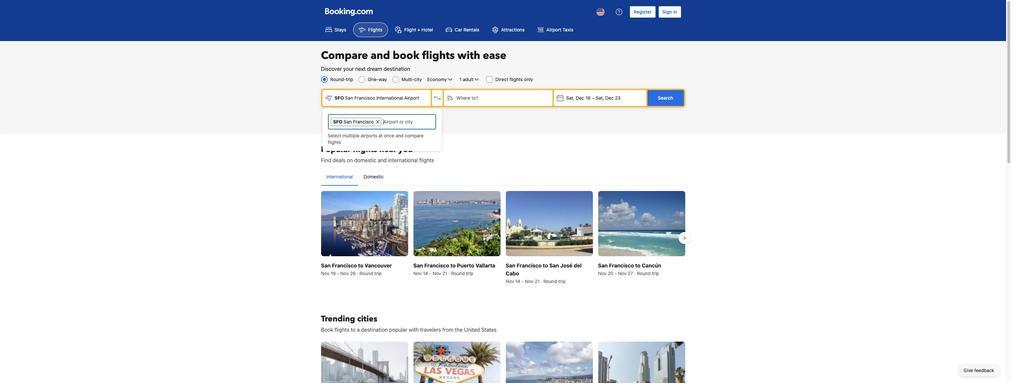 Task type: describe. For each thing, give the bounding box(es) containing it.
flights up domestic
[[353, 144, 377, 155]]

on
[[347, 157, 353, 163]]

flights
[[368, 27, 383, 32]]

vancouver
[[365, 263, 392, 269]]

14 inside san francisco to san josé del cabo nov 14 - nov 21 · round trip
[[516, 279, 521, 284]]

flights inside compare and book flights with ease discover your next dream destination
[[422, 48, 455, 63]]

car rentals link
[[440, 23, 485, 37]]

francisco up airports
[[353, 119, 374, 125]]

stays link
[[320, 23, 352, 37]]

and inside select multiple airports at once and compare flights
[[396, 133, 404, 138]]

round inside "san francisco to puerto vallarta nov 14 - nov 21 · round trip"
[[451, 271, 465, 276]]

flights inside select multiple airports at once and compare flights
[[328, 139, 341, 145]]

next
[[355, 66, 366, 72]]

airport taxis
[[547, 27, 574, 32]]

discover
[[321, 66, 342, 72]]

taxis
[[563, 27, 574, 32]]

trip inside san francisco to cancún nov 20 - nov 27 · round trip
[[652, 271, 659, 276]]

international inside button
[[326, 174, 353, 180]]

search
[[658, 95, 674, 101]]

trip inside "san francisco to puerto vallarta nov 14 - nov 21 · round trip"
[[466, 271, 473, 276]]

round-
[[330, 77, 346, 82]]

to inside trending cities book flights to a destination popular with travelers from the united states
[[351, 327, 356, 333]]

trending
[[321, 314, 355, 325]]

to for cancún
[[635, 263, 641, 269]]

multi-
[[402, 77, 414, 82]]

cabo
[[506, 271, 519, 277]]

trending cities book flights to a destination popular with travelers from the united states
[[321, 314, 497, 333]]

1 horizontal spatial airport
[[547, 27, 561, 32]]

cities
[[357, 314, 377, 325]]

dream
[[367, 66, 382, 72]]

stays
[[335, 27, 346, 32]]

travelers
[[420, 327, 441, 333]]

search button
[[648, 90, 684, 106]]

flight + hotel
[[404, 27, 433, 32]]

a
[[357, 327, 360, 333]]

hotel
[[422, 27, 433, 32]]

where to? button
[[444, 90, 553, 106]]

16
[[586, 95, 591, 101]]

0 vertical spatial international
[[377, 95, 403, 101]]

francisco down the one-
[[355, 95, 375, 101]]

united
[[464, 327, 480, 333]]

popular
[[389, 327, 408, 333]]

round inside san francisco to vancouver nov 19 - nov 26 · round trip
[[360, 271, 373, 276]]

- inside san francisco to san josé del cabo nov 14 - nov 21 · round trip
[[522, 279, 524, 284]]

del
[[574, 263, 582, 269]]

feedback
[[975, 368, 995, 373]]

flights link
[[353, 23, 388, 37]]

popular
[[321, 144, 351, 155]]

car rentals
[[455, 27, 479, 32]]

los angeles, united states of america image
[[598, 342, 685, 383]]

to for puerto
[[451, 263, 456, 269]]

21 inside san francisco to san josé del cabo nov 14 - nov 21 · round trip
[[535, 279, 540, 284]]

san inside san francisco to cancún nov 20 - nov 27 · round trip
[[598, 263, 608, 269]]

2 dec from the left
[[606, 95, 614, 101]]

airports
[[361, 133, 377, 138]]

give feedback
[[964, 368, 995, 373]]

21 inside "san francisco to puerto vallarta nov 14 - nov 21 · round trip"
[[443, 271, 447, 276]]

san francisco to san josé del cabo image
[[506, 191, 593, 256]]

give feedback button
[[959, 365, 1000, 377]]

sign in
[[663, 9, 677, 15]]

city
[[414, 77, 422, 82]]

way
[[379, 77, 387, 82]]

san francisco to cancún nov 20 - nov 27 · round trip
[[598, 263, 662, 276]]

rentals
[[464, 27, 479, 32]]

ease
[[483, 48, 507, 63]]

and inside popular flights near you find deals on domestic and international flights
[[378, 157, 387, 163]]

Airport or city text field
[[383, 118, 434, 126]]

san inside "san francisco to puerto vallarta nov 14 - nov 21 · round trip"
[[413, 263, 423, 269]]

san francisco to puerto vallarta nov 14 - nov 21 · round trip
[[413, 263, 495, 276]]

multiple
[[343, 133, 360, 138]]

car
[[455, 27, 462, 32]]

las vegas, united states of america image
[[413, 342, 501, 383]]

to for san
[[543, 263, 548, 269]]

compare and book flights with ease discover your next dream destination
[[321, 48, 507, 72]]

book
[[321, 327, 333, 333]]

flights left only at the right top of page
[[510, 77, 523, 82]]

sat, dec 16 – sat, dec 23 button
[[554, 90, 646, 106]]

direct
[[496, 77, 508, 82]]

compare
[[321, 48, 368, 63]]

puerto
[[457, 263, 474, 269]]

domestic button
[[358, 168, 389, 185]]

tab list containing international
[[321, 168, 685, 186]]

francisco for san francisco to puerto vallarta
[[424, 263, 449, 269]]

23
[[615, 95, 621, 101]]

one-way
[[368, 77, 387, 82]]

one-
[[368, 77, 379, 82]]

with inside compare and book flights with ease discover your next dream destination
[[458, 48, 480, 63]]

register
[[634, 9, 652, 15]]

trip inside san francisco to san josé del cabo nov 14 - nov 21 · round trip
[[559, 279, 566, 284]]

· inside san francisco to cancún nov 20 - nov 27 · round trip
[[635, 271, 636, 276]]

josé
[[561, 263, 573, 269]]



Task type: locate. For each thing, give the bounding box(es) containing it.
1 horizontal spatial sat,
[[596, 95, 604, 101]]

francisco for san francisco to vancouver
[[332, 263, 357, 269]]

international down the way on the top of page
[[377, 95, 403, 101]]

1 vertical spatial international
[[326, 174, 353, 180]]

dec
[[576, 95, 585, 101], [606, 95, 614, 101]]

1 adult button
[[459, 76, 481, 83]]

14
[[423, 271, 428, 276], [516, 279, 521, 284]]

sat, left 16
[[566, 95, 575, 101]]

sfo down the round-
[[335, 95, 344, 101]]

and inside compare and book flights with ease discover your next dream destination
[[371, 48, 390, 63]]

0 vertical spatial with
[[458, 48, 480, 63]]

with up the adult
[[458, 48, 480, 63]]

- inside san francisco to cancún nov 20 - nov 27 · round trip
[[615, 271, 617, 276]]

states
[[481, 327, 497, 333]]

with
[[458, 48, 480, 63], [409, 327, 419, 333]]

nov
[[321, 271, 330, 276], [340, 271, 349, 276], [413, 271, 422, 276], [433, 271, 441, 276], [598, 271, 607, 276], [618, 271, 627, 276], [506, 279, 514, 284], [525, 279, 534, 284]]

0 horizontal spatial international
[[326, 174, 353, 180]]

your
[[343, 66, 354, 72]]

popular flights near you find deals on domestic and international flights
[[321, 144, 434, 163]]

0 horizontal spatial airport
[[404, 95, 419, 101]]

1 adult
[[460, 77, 474, 82]]

to left the a
[[351, 327, 356, 333]]

select multiple airports at once and compare flights
[[328, 133, 424, 145]]

destination inside compare and book flights with ease discover your next dream destination
[[384, 66, 410, 72]]

trip down vancouver
[[375, 271, 382, 276]]

region
[[316, 188, 691, 288]]

sfo san francisco
[[333, 119, 374, 125]]

dec left 23
[[606, 95, 614, 101]]

to inside san francisco to cancún nov 20 - nov 27 · round trip
[[635, 263, 641, 269]]

with inside trending cities book flights to a destination popular with travelers from the united states
[[409, 327, 419, 333]]

francisco for san francisco to san josé del cabo
[[517, 263, 542, 269]]

direct flights only
[[496, 77, 533, 82]]

the
[[455, 327, 463, 333]]

trip down cancún
[[652, 271, 659, 276]]

to left cancún
[[635, 263, 641, 269]]

domestic
[[364, 174, 384, 180]]

sat, right –
[[596, 95, 604, 101]]

francisco for san francisco to cancún
[[609, 263, 634, 269]]

trip down "your"
[[346, 77, 353, 82]]

vallarta
[[476, 263, 495, 269]]

give
[[964, 368, 973, 373]]

where to?
[[457, 95, 478, 101]]

francisco up 26
[[332, 263, 357, 269]]

1 sat, from the left
[[566, 95, 575, 101]]

to inside "san francisco to puerto vallarta nov 14 - nov 21 · round trip"
[[451, 263, 456, 269]]

you
[[399, 144, 413, 155]]

to inside san francisco to san josé del cabo nov 14 - nov 21 · round trip
[[543, 263, 548, 269]]

sign in link
[[659, 6, 681, 18]]

0 horizontal spatial 14
[[423, 271, 428, 276]]

0 vertical spatial sfo
[[335, 95, 344, 101]]

· inside "san francisco to puerto vallarta nov 14 - nov 21 · round trip"
[[449, 271, 450, 276]]

1 vertical spatial 21
[[535, 279, 540, 284]]

destination
[[384, 66, 410, 72], [361, 327, 388, 333]]

round inside san francisco to cancún nov 20 - nov 27 · round trip
[[637, 271, 651, 276]]

· inside san francisco to san josé del cabo nov 14 - nov 21 · round trip
[[541, 279, 542, 284]]

to
[[358, 263, 364, 269], [451, 263, 456, 269], [543, 263, 548, 269], [635, 263, 641, 269], [351, 327, 356, 333]]

1 vertical spatial and
[[396, 133, 404, 138]]

san francisco to vancouver image
[[321, 191, 408, 256]]

with right "popular"
[[409, 327, 419, 333]]

region containing san francisco to vancouver
[[316, 188, 691, 288]]

francisco inside "san francisco to puerto vallarta nov 14 - nov 21 · round trip"
[[424, 263, 449, 269]]

round inside san francisco to san josé del cabo nov 14 - nov 21 · round trip
[[544, 279, 557, 284]]

select
[[328, 133, 341, 138]]

multi-city
[[402, 77, 422, 82]]

1 dec from the left
[[576, 95, 585, 101]]

- inside "san francisco to puerto vallarta nov 14 - nov 21 · round trip"
[[429, 271, 432, 276]]

21
[[443, 271, 447, 276], [535, 279, 540, 284]]

2 sat, from the left
[[596, 95, 604, 101]]

at
[[379, 133, 383, 138]]

· inside san francisco to vancouver nov 19 - nov 26 · round trip
[[357, 271, 358, 276]]

economy
[[427, 77, 447, 82]]

1 horizontal spatial dec
[[606, 95, 614, 101]]

and
[[371, 48, 390, 63], [396, 133, 404, 138], [378, 157, 387, 163]]

1 vertical spatial sfo
[[333, 119, 343, 125]]

francisco inside san francisco to cancún nov 20 - nov 27 · round trip
[[609, 263, 634, 269]]

near
[[379, 144, 397, 155]]

0 horizontal spatial sat,
[[566, 95, 575, 101]]

adult
[[463, 77, 474, 82]]

1 vertical spatial airport
[[404, 95, 419, 101]]

francisco up '27'
[[609, 263, 634, 269]]

and up dream
[[371, 48, 390, 63]]

new york, united states of america image
[[321, 342, 408, 383]]

flight + hotel link
[[389, 23, 439, 37]]

1 horizontal spatial with
[[458, 48, 480, 63]]

to inside san francisco to vancouver nov 19 - nov 26 · round trip
[[358, 263, 364, 269]]

·
[[357, 271, 358, 276], [449, 271, 450, 276], [635, 271, 636, 276], [541, 279, 542, 284]]

0 vertical spatial 21
[[443, 271, 447, 276]]

sat, dec 16 – sat, dec 23
[[566, 95, 621, 101]]

0 vertical spatial destination
[[384, 66, 410, 72]]

0 vertical spatial and
[[371, 48, 390, 63]]

find
[[321, 157, 331, 163]]

booking.com logo image
[[325, 8, 373, 16], [325, 8, 373, 16]]

cancún
[[642, 263, 662, 269]]

sign
[[663, 9, 672, 15]]

sfo
[[335, 95, 344, 101], [333, 119, 343, 125]]

2 vertical spatial and
[[378, 157, 387, 163]]

trip inside san francisco to vancouver nov 19 - nov 26 · round trip
[[375, 271, 382, 276]]

flights inside trending cities book flights to a destination popular with travelers from the united states
[[335, 327, 350, 333]]

san francisco to cancún image
[[598, 191, 685, 256]]

to left vancouver
[[358, 263, 364, 269]]

francisco inside san francisco to vancouver nov 19 - nov 26 · round trip
[[332, 263, 357, 269]]

flight
[[404, 27, 416, 32]]

only
[[524, 77, 533, 82]]

register link
[[630, 6, 656, 18]]

1 vertical spatial destination
[[361, 327, 388, 333]]

+
[[418, 27, 420, 32]]

airport taxis link
[[532, 23, 579, 37]]

destination down cities
[[361, 327, 388, 333]]

20
[[608, 271, 614, 276]]

destination up multi-
[[384, 66, 410, 72]]

airport down multi-city
[[404, 95, 419, 101]]

and down "near" in the left of the page
[[378, 157, 387, 163]]

flights up economy
[[422, 48, 455, 63]]

1 vertical spatial with
[[409, 327, 419, 333]]

francisco left puerto
[[424, 263, 449, 269]]

international button
[[321, 168, 358, 185]]

–
[[592, 95, 595, 101]]

0 horizontal spatial dec
[[576, 95, 585, 101]]

once
[[384, 133, 395, 138]]

san francisco to san josé del cabo nov 14 - nov 21 · round trip
[[506, 263, 582, 284]]

1 horizontal spatial 21
[[535, 279, 540, 284]]

san francisco to vancouver nov 19 - nov 26 · round trip
[[321, 263, 392, 276]]

27
[[628, 271, 633, 276]]

airport left taxis
[[547, 27, 561, 32]]

1 horizontal spatial 14
[[516, 279, 521, 284]]

international
[[388, 157, 418, 163]]

round-trip
[[330, 77, 353, 82]]

san
[[345, 95, 353, 101], [344, 119, 352, 125], [321, 263, 331, 269], [413, 263, 423, 269], [506, 263, 516, 269], [550, 263, 559, 269], [598, 263, 608, 269]]

dec left 16
[[576, 95, 585, 101]]

where
[[457, 95, 470, 101]]

honolulu, united states of america image
[[506, 342, 593, 383]]

1
[[460, 77, 462, 82]]

flights down trending
[[335, 327, 350, 333]]

trip down josé
[[559, 279, 566, 284]]

airport
[[547, 27, 561, 32], [404, 95, 419, 101]]

0 horizontal spatial 21
[[443, 271, 447, 276]]

san francisco to puerto vallarta image
[[413, 191, 501, 256]]

14 inside "san francisco to puerto vallarta nov 14 - nov 21 · round trip"
[[423, 271, 428, 276]]

- inside san francisco to vancouver nov 19 - nov 26 · round trip
[[337, 271, 339, 276]]

flights right international at the top of the page
[[419, 157, 434, 163]]

attractions link
[[486, 23, 530, 37]]

1 vertical spatial 14
[[516, 279, 521, 284]]

sfo for sfo san francisco
[[333, 119, 343, 125]]

to for vancouver
[[358, 263, 364, 269]]

0 vertical spatial airport
[[547, 27, 561, 32]]

destination inside trending cities book flights to a destination popular with travelers from the united states
[[361, 327, 388, 333]]

tab list
[[321, 168, 685, 186]]

book
[[393, 48, 420, 63]]

francisco inside san francisco to san josé del cabo nov 14 - nov 21 · round trip
[[517, 263, 542, 269]]

francisco
[[355, 95, 375, 101], [353, 119, 374, 125], [332, 263, 357, 269], [424, 263, 449, 269], [517, 263, 542, 269], [609, 263, 634, 269]]

19
[[331, 271, 336, 276]]

francisco up cabo
[[517, 263, 542, 269]]

round
[[360, 271, 373, 276], [451, 271, 465, 276], [637, 271, 651, 276], [544, 279, 557, 284]]

1 horizontal spatial international
[[377, 95, 403, 101]]

26
[[350, 271, 356, 276]]

sfo for sfo san francisco international airport
[[335, 95, 344, 101]]

sfo up select
[[333, 119, 343, 125]]

trip
[[346, 77, 353, 82], [375, 271, 382, 276], [466, 271, 473, 276], [652, 271, 659, 276], [559, 279, 566, 284]]

to left josé
[[543, 263, 548, 269]]

international down deals
[[326, 174, 353, 180]]

flights down select
[[328, 139, 341, 145]]

domestic
[[354, 157, 376, 163]]

0 vertical spatial 14
[[423, 271, 428, 276]]

compare
[[405, 133, 424, 138]]

sfo san francisco international airport
[[335, 95, 419, 101]]

trip down puerto
[[466, 271, 473, 276]]

0 horizontal spatial with
[[409, 327, 419, 333]]

san inside san francisco to vancouver nov 19 - nov 26 · round trip
[[321, 263, 331, 269]]

to?
[[472, 95, 478, 101]]

from
[[442, 327, 454, 333]]

and right the once
[[396, 133, 404, 138]]

to left puerto
[[451, 263, 456, 269]]



Task type: vqa. For each thing, say whether or not it's contained in the screenshot.
'How We Work' link
no



